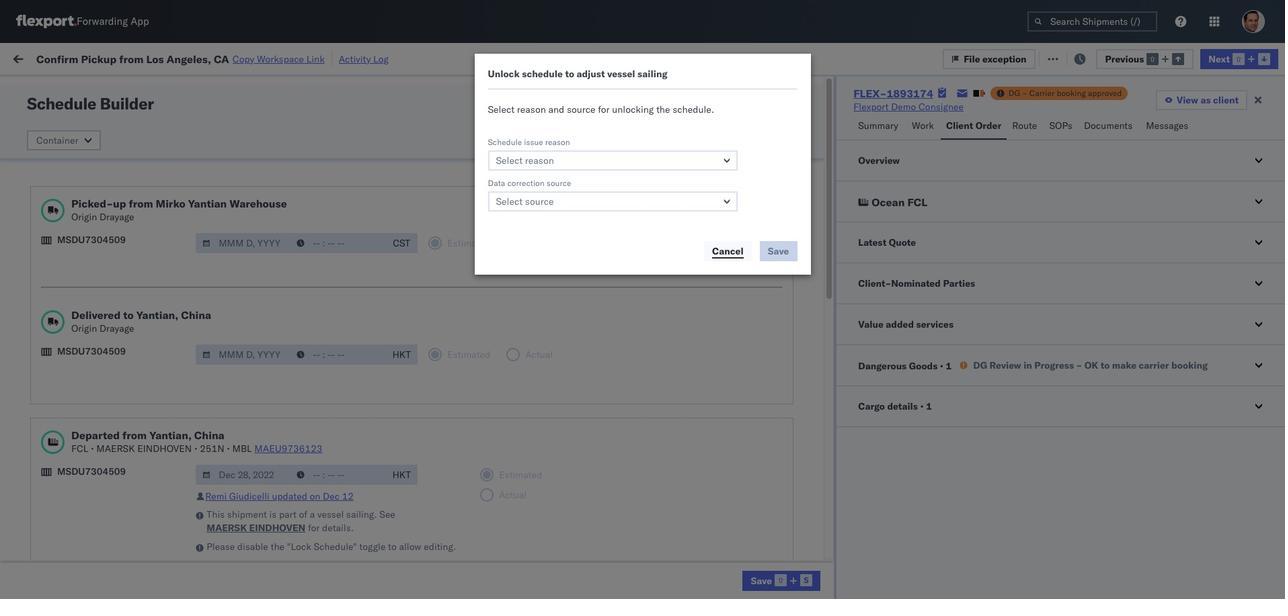 Task type: vqa. For each thing, say whether or not it's contained in the screenshot.
bottommost "Logistics"
no



Task type: describe. For each thing, give the bounding box(es) containing it.
3 resize handle column header from the left
[[409, 104, 425, 600]]

documents button
[[1079, 114, 1141, 140]]

1 for dangerous goods • 1
[[946, 360, 952, 372]]

los for 4th schedule pickup from los angeles, ca button from the bottom
[[127, 147, 142, 159]]

schedule pickup from los angeles, ca link for 5th schedule pickup from los angeles, ca button from the bottom
[[31, 117, 197, 130]]

clearance for 2nd upload customs clearance documents link from the bottom of the page
[[104, 236, 147, 248]]

3 karl from the top
[[731, 473, 749, 485]]

0 horizontal spatial work
[[147, 52, 171, 64]]

1 schedule pickup from los angeles, ca button from the top
[[31, 117, 197, 131]]

6:00
[[227, 355, 247, 367]]

unlock schedule to adjust vessel sailing
[[488, 68, 668, 80]]

as
[[1201, 94, 1211, 106]]

4, for schedule delivery appointment
[[316, 177, 325, 189]]

messages button
[[1141, 114, 1196, 140]]

4 integration from the top
[[616, 503, 662, 515]]

container numbers
[[871, 104, 907, 125]]

mbl
[[232, 443, 252, 455]]

4 schedule pickup from los angeles, ca button from the top
[[31, 265, 197, 279]]

1 account from the top
[[685, 384, 721, 396]]

of
[[299, 509, 307, 521]]

5 account from the top
[[685, 532, 721, 544]]

dg for dg - carrier booking approved
[[1009, 88, 1020, 98]]

by:
[[49, 82, 62, 94]]

client order
[[946, 120, 1002, 132]]

5 karl from the top
[[731, 532, 749, 544]]

msdu7304509 for departed from yantian, china
[[57, 466, 126, 478]]

lhuu7894563, for schedule delivery appointment
[[871, 295, 940, 307]]

1 horizontal spatial exception
[[1074, 52, 1118, 64]]

3 integration from the top
[[616, 473, 662, 485]]

3 2130387 from the top
[[808, 473, 849, 485]]

delivery up delivered
[[73, 295, 108, 307]]

pst, for fourth 'schedule delivery appointment' 'button' from the top of the page
[[267, 503, 287, 515]]

3 test123456 from the top
[[963, 177, 1019, 189]]

snoozed : no
[[281, 83, 329, 93]]

from for first schedule pickup from los angeles, ca button from the bottom's schedule pickup from los angeles, ca link
[[105, 443, 124, 455]]

cargo details • 1
[[858, 401, 932, 413]]

2 gaurav jawla from the top
[[1139, 177, 1195, 189]]

unlock
[[488, 68, 520, 80]]

2 gvcu5265864 from the top
[[871, 414, 937, 426]]

1 gaurav from the top
[[1139, 118, 1170, 130]]

nov for upload customs clearance documents
[[296, 236, 313, 249]]

2 integration from the top
[[616, 414, 662, 426]]

1 horizontal spatial dec
[[323, 491, 340, 503]]

drayage inside picked-up from mirko yantian warehouse origin drayage
[[100, 211, 134, 223]]

appointment for 1st 'schedule delivery appointment' 'button' from the top
[[110, 177, 165, 189]]

added
[[886, 319, 914, 331]]

4 uetu5238478 from the top
[[943, 354, 1008, 367]]

numbers for container numbers
[[871, 115, 904, 125]]

confirm pickup from rotterdam, netherlands link
[[31, 554, 201, 581]]

2 jawla from the top
[[1172, 177, 1195, 189]]

client name button
[[517, 107, 596, 120]]

schedule pickup from los angeles, ca link for 4th schedule pickup from los angeles, ca button from the bottom
[[31, 146, 197, 160]]

for inside this shipment is part of a vessel sailing. see maersk eindhoven for details.
[[308, 523, 320, 535]]

2 test123456 from the top
[[963, 148, 1019, 160]]

5 lagerfeld from the top
[[751, 532, 791, 544]]

1 4, from the top
[[316, 148, 325, 160]]

1 ceau7522281, hlxu6269489, hlxu8034992 from the top
[[871, 118, 1079, 130]]

23,
[[307, 414, 322, 426]]

1 karl from the top
[[731, 384, 749, 396]]

next
[[1209, 53, 1230, 65]]

flexport demo consignee
[[854, 101, 964, 113]]

dg for dg review in progress - ok to make carrier booking
[[973, 359, 987, 372]]

delivery for 5:30
[[73, 502, 108, 514]]

appointment for fourth 'schedule delivery appointment' 'button' from the top of the page
[[110, 502, 165, 514]]

2130384 for schedule pickup from rotterdam, netherlands
[[808, 532, 849, 544]]

select reason and source for unlocking the schedule.
[[488, 104, 714, 116]]

3 schedule delivery appointment button from the top
[[31, 383, 165, 398]]

3 flex-1889466 from the top
[[779, 325, 849, 337]]

origin inside picked-up from mirko yantian warehouse origin drayage
[[71, 211, 97, 223]]

4 karl from the top
[[731, 503, 749, 515]]

5 resize handle column header from the left
[[593, 104, 609, 600]]

work,
[[142, 83, 164, 93]]

schedule delivery appointment link for third 'schedule delivery appointment' 'button' from the top of the page
[[31, 383, 165, 396]]

uetu5238478 for confirm pickup from los angeles, ca
[[943, 325, 1008, 337]]

7 resize handle column header from the left
[[848, 104, 864, 600]]

11 resize handle column header from the left
[[1251, 104, 1267, 600]]

summary
[[858, 120, 898, 132]]

view as client
[[1177, 94, 1239, 106]]

11:00 pm pst, feb 2, 2023
[[227, 562, 349, 574]]

departed
[[71, 429, 120, 443]]

1 pdt, from the top
[[273, 148, 294, 160]]

251n
[[200, 443, 224, 455]]

appointment for 3rd 'schedule delivery appointment' 'button' from the bottom
[[110, 295, 165, 307]]

please disable the "lock schedule" toggle to allow editing.
[[207, 541, 456, 554]]

3 lagerfeld from the top
[[751, 473, 791, 485]]

from for confirm pickup from rotterdam, netherlands link
[[99, 555, 119, 567]]

1 gvcu5265864 from the top
[[871, 384, 937, 396]]

china for departed from yantian, china
[[194, 429, 225, 443]]

5 flex-1846748 from the top
[[779, 236, 849, 249]]

1 1889466 from the top
[[808, 266, 849, 278]]

1 for cargo details • 1
[[926, 401, 932, 413]]

Search Shipments (/) text field
[[1028, 11, 1158, 32]]

-- : -- -- text field for picked-up from mirko yantian warehouse
[[290, 233, 386, 254]]

parties
[[943, 278, 975, 290]]

schedule delivery appointment link for 3rd 'schedule delivery appointment' 'button' from the bottom
[[31, 294, 165, 308]]

schedule pickup from los angeles, ca link for 4th schedule pickup from los angeles, ca button
[[31, 265, 197, 278]]

from for schedule pickup from los angeles, ca link related to third schedule pickup from los angeles, ca button from the top
[[105, 206, 124, 218]]

pm for upload customs clearance documents button
[[256, 236, 270, 249]]

4 lhuu7894563, from the top
[[871, 354, 940, 367]]

pst, for schedule pickup from rotterdam, netherlands button corresponding to 8:30 pm pst, jan 23, 2023
[[267, 414, 287, 426]]

3 schedule pickup from los angeles, ca button from the top
[[31, 205, 197, 220]]

jan down 23,
[[296, 444, 310, 456]]

1 ceau7522281, from the top
[[871, 118, 940, 130]]

0 horizontal spatial dec
[[290, 355, 308, 367]]

: for status
[[97, 83, 100, 93]]

3 11:59 from the top
[[227, 207, 253, 219]]

schedule delivery appointment for 1st 'schedule delivery appointment' 'button' from the top
[[31, 177, 165, 189]]

8:30 pm pst, jan 28, 2023
[[227, 473, 347, 485]]

choi
[[1181, 384, 1201, 396]]

1 gaurav jawla from the top
[[1139, 118, 1195, 130]]

cancel button
[[704, 241, 752, 262]]

value added services
[[858, 319, 954, 331]]

activity
[[339, 53, 371, 65]]

flex-1893174
[[854, 87, 933, 100]]

numbers for mbl/mawb numbers
[[1012, 110, 1045, 120]]

4 1846748 from the top
[[808, 207, 849, 219]]

to right the ok
[[1101, 359, 1110, 372]]

11:59 pm pdt, nov 4, 2022 for schedule pickup from los angeles, ca
[[227, 207, 351, 219]]

updated
[[272, 491, 307, 503]]

confirm for confirm pickup from los angeles, ca
[[31, 325, 65, 337]]

760
[[248, 52, 265, 64]]

1 flex-1846748 from the top
[[779, 118, 849, 130]]

up
[[113, 197, 126, 211]]

8:30 pm pst, jan 23, 2023
[[227, 414, 347, 426]]

client for client name
[[524, 110, 546, 120]]

picked-up from mirko yantian warehouse origin drayage
[[71, 197, 287, 223]]

delivery for 11:59
[[73, 177, 108, 189]]

confirm for confirm pickup from los angeles, ca copy workspace link
[[36, 52, 78, 66]]

1 vertical spatial work
[[912, 120, 934, 132]]

2 mmm d, yyyy text field from the top
[[196, 465, 291, 486]]

documents for second upload customs clearance documents link from the top
[[150, 472, 198, 485]]

schedule"
[[314, 541, 357, 554]]

hlxu8034992 for upload customs clearance documents
[[1013, 236, 1079, 248]]

11:59 pm pst, jan 24, 2023
[[227, 444, 353, 456]]

netherlands for 5:30 pm pst, jan 30, 2023
[[31, 538, 84, 551]]

fcl inside button
[[908, 196, 927, 209]]

hlxu6269489, for schedule pickup from los angeles, ca
[[942, 206, 1011, 219]]

from inside "departed from yantian, china fcl • maersk eindhoven • 251n • mbl maeu9736123"
[[122, 429, 147, 443]]

1 horizontal spatial file exception
[[1055, 52, 1118, 64]]

1 jawla from the top
[[1172, 118, 1195, 130]]

5:30 pm pst, jan 30, 2023 for schedule pickup from rotterdam, netherlands
[[227, 532, 347, 544]]

cargo
[[858, 401, 885, 413]]

30, for schedule pickup from rotterdam, netherlands
[[307, 532, 322, 544]]

pickup inside confirm pickup from los angeles, ca link
[[68, 325, 97, 337]]

dg - carrier booking approved
[[1009, 88, 1122, 98]]

schedule
[[522, 68, 563, 80]]

2 1846748 from the top
[[808, 148, 849, 160]]

4 lhuu7894563, uetu5238478 from the top
[[871, 354, 1008, 367]]

3 1889466 from the top
[[808, 325, 849, 337]]

a
[[310, 509, 315, 521]]

2130384 for schedule delivery appointment
[[808, 503, 849, 515]]

ceau7522281, hlxu6269489, hlxu8034992 for schedule delivery appointment
[[871, 177, 1079, 189]]

data correction source
[[488, 178, 571, 188]]

issue
[[524, 137, 543, 147]]

jan left a
[[290, 503, 305, 515]]

work
[[38, 49, 73, 68]]

8:30 for 8:30 pm pst, jan 28, 2023
[[227, 473, 247, 485]]

vessel inside this shipment is part of a vessel sailing. see maersk eindhoven for details.
[[317, 509, 344, 521]]

2 schedule delivery appointment button from the top
[[31, 294, 165, 309]]

upload customs clearance documents button
[[31, 235, 198, 250]]

1 lagerfeld from the top
[[751, 384, 791, 396]]

1 horizontal spatial consignee
[[919, 101, 964, 113]]

5 schedule pickup from los angeles, ca button from the top
[[31, 442, 197, 457]]

pm for first schedule pickup from los angeles, ca button from the bottom
[[256, 444, 270, 456]]

4 1889466 from the top
[[808, 355, 849, 367]]

5 1846748 from the top
[[808, 236, 849, 249]]

client-nominated parties
[[858, 278, 975, 290]]

4 flex-2130387 from the top
[[779, 562, 849, 574]]

4 flex-1889466 from the top
[[779, 355, 849, 367]]

to inside the delivered to yantian, china origin drayage
[[123, 309, 134, 322]]

los for 5th schedule pickup from los angeles, ca button from the bottom
[[127, 117, 142, 129]]

forwarding app link
[[16, 15, 149, 28]]

origin for delivered
[[71, 323, 97, 335]]

ceau7522281, for schedule pickup from los angeles, ca
[[871, 206, 940, 219]]

• right details
[[920, 401, 924, 413]]

confirm pickup from rotterdam, netherlands button
[[31, 554, 201, 582]]

schedule builder
[[27, 93, 154, 114]]

1 horizontal spatial the
[[656, 104, 670, 116]]

los for third schedule pickup from los angeles, ca button from the top
[[127, 206, 142, 218]]

route
[[1012, 120, 1037, 132]]

from inside picked-up from mirko yantian warehouse origin drayage
[[129, 197, 153, 211]]

mbl/mawb
[[963, 110, 1009, 120]]

client-nominated parties button
[[837, 264, 1285, 304]]

1 test123456 from the top
[[963, 118, 1019, 130]]

delivered
[[71, 309, 121, 322]]

pst, for first schedule pickup from los angeles, ca button from the bottom
[[273, 444, 293, 456]]

at
[[268, 52, 276, 64]]

jan down of
[[290, 532, 305, 544]]

2,
[[314, 562, 323, 574]]

3 1846748 from the top
[[808, 177, 849, 189]]

5:30 pm pst, jan 30, 2023 for schedule delivery appointment
[[227, 503, 347, 515]]

ocean fcl inside button
[[872, 196, 927, 209]]

details
[[887, 401, 918, 413]]

schedule pickup from rotterdam, netherlands for 8:30
[[31, 407, 175, 432]]

maersk inside this shipment is part of a vessel sailing. see maersk eindhoven for details.
[[207, 523, 247, 535]]

eindhoven inside this shipment is part of a vessel sailing. see maersk eindhoven for details.
[[249, 523, 306, 535]]

los for confirm pickup from los angeles, ca button
[[121, 325, 136, 337]]

2 flex-2130387 from the top
[[779, 414, 849, 426]]

is
[[269, 509, 277, 521]]

MMM D, YYYY text field
[[196, 233, 291, 254]]

drayage inside the delivered to yantian, china origin drayage
[[100, 323, 134, 335]]

flex-1893174 link
[[854, 87, 933, 100]]

1 flex-2130387 from the top
[[779, 384, 849, 396]]

Search Work text field
[[833, 48, 979, 68]]

10 resize handle column header from the left
[[1209, 104, 1225, 600]]

ceau7522281, hlxu6269489, hlxu8034992 for schedule pickup from los angeles, ca
[[871, 206, 1079, 219]]

documents for 2nd upload customs clearance documents link from the bottom of the page
[[150, 236, 198, 248]]

netherlands for 8:30 pm pst, jan 23, 2023
[[31, 420, 84, 432]]

customs for second upload customs clearance documents link from the top
[[64, 472, 102, 485]]

9 resize handle column header from the left
[[1117, 104, 1133, 600]]

log
[[373, 53, 389, 65]]

track
[[343, 52, 365, 64]]

0 vertical spatial source
[[567, 104, 596, 116]]

1 schedule delivery appointment button from the top
[[31, 176, 165, 191]]

client name
[[524, 110, 569, 120]]

0 horizontal spatial file exception
[[964, 53, 1027, 65]]

sops
[[1050, 120, 1073, 132]]

0 vertical spatial on
[[330, 52, 341, 64]]

2 account from the top
[[685, 414, 721, 426]]

schedule pickup from rotterdam, netherlands button for 5:30 pm pst, jan 30, 2023
[[31, 524, 201, 553]]

quote
[[889, 237, 916, 249]]

jan left 23,
[[290, 414, 305, 426]]

eindhoven inside "departed from yantian, china fcl • maersk eindhoven • 251n • mbl maeu9736123"
[[137, 443, 192, 455]]

confirm pickup from los angeles, ca
[[31, 325, 191, 337]]

"lock
[[287, 541, 311, 554]]

2 11:59 from the top
[[227, 177, 253, 189]]

picked-
[[71, 197, 113, 211]]

mbl/mawb numbers
[[963, 110, 1045, 120]]

schedule pickup from los angeles, ca for schedule pickup from los angeles, ca link related to third schedule pickup from los angeles, ca button from the top
[[31, 206, 197, 218]]

1 integration test account - karl lagerfeld from the top
[[616, 384, 791, 396]]

2 horizontal spatial for
[[598, 104, 610, 116]]

value
[[858, 319, 884, 331]]

demo
[[891, 101, 916, 113]]

1 vertical spatial source
[[547, 178, 571, 188]]

6 integration test account - karl lagerfeld from the top
[[616, 562, 791, 574]]

disable
[[237, 541, 268, 554]]

3 abcdefg78456546 from the top
[[963, 355, 1053, 367]]

1 maeu9408431 from the top
[[963, 384, 1031, 396]]

11:00 pm pst, nov 8, 2022
[[227, 236, 350, 249]]

omkar
[[1139, 148, 1168, 160]]

1 mmm d, yyyy text field from the top
[[196, 345, 291, 365]]

1 1846748 from the top
[[808, 118, 849, 130]]

1 11:59 pm pdt, nov 4, 2022 from the top
[[227, 148, 351, 160]]

24, for 2023
[[313, 444, 327, 456]]

1 2130387 from the top
[[808, 384, 849, 396]]

4 2130387 from the top
[[808, 562, 849, 574]]

order
[[976, 120, 1002, 132]]

1 vertical spatial the
[[271, 541, 285, 554]]

1 11:59 from the top
[[227, 148, 253, 160]]

dangerous
[[858, 360, 907, 372]]

schedule delivery appointment for third 'schedule delivery appointment' 'button' from the top of the page
[[31, 384, 165, 396]]

2 lagerfeld from the top
[[751, 414, 791, 426]]

uetu5238478 for schedule pickup from los angeles, ca
[[943, 266, 1008, 278]]

lock schedule
[[538, 130, 600, 143]]

6 resize handle column header from the left
[[735, 104, 751, 600]]

los for 4th schedule pickup from los angeles, ca button
[[127, 265, 142, 277]]

ocean fcl button
[[837, 182, 1285, 222]]

3 flex-2130387 from the top
[[779, 473, 849, 485]]

hlxu6269489, for upload customs clearance documents
[[942, 236, 1011, 248]]

save button
[[743, 572, 821, 592]]

2 maeu9408431 from the top
[[963, 414, 1031, 426]]

2 ceau7522281, from the top
[[871, 147, 940, 159]]

netherlands inside confirm pickup from rotterdam, netherlands
[[31, 568, 84, 580]]



Task type: locate. For each thing, give the bounding box(es) containing it.
1 horizontal spatial :
[[312, 83, 315, 93]]

jan left "28,"
[[290, 473, 305, 485]]

1 vertical spatial 5:30
[[227, 532, 247, 544]]

6 karl from the top
[[731, 562, 749, 574]]

11:59 pm pdt, nov 4, 2022 for schedule delivery appointment
[[227, 177, 351, 189]]

2 lhuu7894563, uetu5238478 from the top
[[871, 295, 1008, 307]]

1 vertical spatial for
[[598, 104, 610, 116]]

2 clearance from the top
[[104, 472, 147, 485]]

upload inside button
[[31, 236, 62, 248]]

1 netherlands from the top
[[31, 420, 84, 432]]

schedule pickup from rotterdam, netherlands
[[31, 407, 175, 432], [31, 525, 175, 551]]

lhuu7894563, uetu5238478 up services
[[871, 295, 1008, 307]]

fcl inside "departed from yantian, china fcl • maersk eindhoven • 251n • mbl maeu9736123"
[[71, 443, 88, 455]]

msdu7304509 down confirm pickup from los angeles, ca button
[[57, 346, 126, 358]]

-- : -- -- text field
[[290, 465, 386, 486]]

eindhoven down is at the left
[[249, 523, 306, 535]]

make
[[1112, 359, 1137, 372]]

hkt for -- : -- -- text box
[[392, 469, 411, 482]]

1 integration from the top
[[616, 384, 662, 396]]

lhuu7894563, uetu5238478 for schedule delivery appointment
[[871, 295, 1008, 307]]

2 ceau7522281, hlxu6269489, hlxu8034992 from the top
[[871, 147, 1079, 159]]

3 appointment from the top
[[110, 384, 165, 396]]

ocean inside button
[[872, 196, 905, 209]]

: left no
[[312, 83, 315, 93]]

drayage
[[100, 211, 134, 223], [100, 323, 134, 335]]

3 ceau7522281, from the top
[[871, 177, 940, 189]]

workitem button
[[8, 107, 205, 120]]

1 vertical spatial 24,
[[313, 444, 327, 456]]

2 hlxu8034992 from the top
[[1013, 147, 1079, 159]]

schedule delivery appointment link
[[31, 176, 165, 189], [31, 294, 165, 308], [31, 383, 165, 396], [31, 501, 165, 515]]

dg up 'mbl/mawb numbers'
[[1009, 88, 1020, 98]]

2 abcdefg78456546 from the top
[[963, 296, 1053, 308]]

schedule delivery appointment link up confirm pickup from rotterdam, netherlands
[[31, 501, 165, 515]]

2022 for appointment
[[327, 177, 351, 189]]

remi
[[205, 491, 227, 503]]

upload customs clearance documents down up
[[31, 236, 198, 248]]

am
[[250, 355, 265, 367]]

1 vertical spatial 8:30
[[227, 473, 247, 485]]

schedule pickup from los angeles, ca for schedule pickup from los angeles, ca link corresponding to 5th schedule pickup from los angeles, ca button from the bottom
[[31, 117, 197, 129]]

2 2130387 from the top
[[808, 414, 849, 426]]

review
[[990, 359, 1021, 372]]

1 vertical spatial 30,
[[307, 532, 322, 544]]

pm for fourth 'schedule delivery appointment' 'button' from the top of the page
[[250, 503, 264, 515]]

schedule pickup from rotterdam, netherlands button for 8:30 pm pst, jan 23, 2023
[[31, 406, 201, 434]]

0 vertical spatial vessel
[[607, 68, 635, 80]]

11:00 down disable
[[227, 562, 253, 574]]

4 appointment from the top
[[110, 502, 165, 514]]

3 msdu7304509 from the top
[[57, 466, 126, 478]]

3 pdt, from the top
[[273, 207, 294, 219]]

for down a
[[308, 523, 320, 535]]

1 vertical spatial 2130384
[[808, 532, 849, 544]]

1 vertical spatial yantian,
[[149, 429, 192, 443]]

1 upload from the top
[[31, 236, 62, 248]]

1 horizontal spatial booking
[[1172, 359, 1208, 372]]

activity log
[[339, 53, 389, 65]]

4 hlxu6269489, from the top
[[942, 206, 1011, 219]]

4 flex-1846748 from the top
[[779, 207, 849, 219]]

file up 'dg - carrier booking approved'
[[1055, 52, 1072, 64]]

customs down departed
[[64, 472, 102, 485]]

1 horizontal spatial maersk
[[207, 523, 247, 535]]

0 horizontal spatial client
[[524, 110, 546, 120]]

8:30
[[227, 414, 247, 426], [227, 473, 247, 485]]

forwarding
[[77, 15, 128, 28]]

angeles, inside button
[[139, 325, 176, 337]]

1 vertical spatial on
[[310, 491, 320, 503]]

appointment up the delivered to yantian, china origin drayage
[[110, 295, 165, 307]]

abcdefg78456546 down latest quote button
[[963, 266, 1053, 278]]

2 -- : -- -- text field from the top
[[290, 345, 386, 365]]

los inside button
[[121, 325, 136, 337]]

los for first schedule pickup from los angeles, ca button from the bottom
[[127, 443, 142, 455]]

1 lhuu7894563, uetu5238478 from the top
[[871, 266, 1008, 278]]

sailing
[[638, 68, 668, 80]]

schedule delivery appointment up 'picked-'
[[31, 177, 165, 189]]

flexport. image
[[16, 15, 77, 28]]

1 vertical spatial container
[[36, 135, 78, 147]]

clearance inside upload customs clearance documents button
[[104, 236, 147, 248]]

operator
[[1139, 110, 1172, 120]]

jawla down savant
[[1172, 177, 1195, 189]]

30, down a
[[307, 532, 322, 544]]

client order button
[[941, 114, 1007, 140]]

sops button
[[1044, 114, 1079, 140]]

name
[[548, 110, 569, 120]]

205
[[310, 52, 327, 64]]

1 horizontal spatial container
[[871, 104, 907, 114]]

Select source text field
[[488, 192, 737, 212]]

4 integration test account - karl lagerfeld from the top
[[616, 503, 791, 515]]

-- : -- -- text field
[[290, 233, 386, 254], [290, 345, 386, 365]]

booking right carrier
[[1057, 88, 1086, 98]]

latest quote
[[858, 237, 916, 249]]

abcdefg78456546 down parties
[[963, 296, 1053, 308]]

2 upload from the top
[[31, 472, 62, 485]]

5 hlxu8034992 from the top
[[1013, 236, 1079, 248]]

2 customs from the top
[[64, 472, 102, 485]]

1 hlxu8034992 from the top
[[1013, 118, 1079, 130]]

1 horizontal spatial client
[[946, 120, 973, 132]]

0 vertical spatial work
[[147, 52, 171, 64]]

uetu5238478 right goods
[[943, 354, 1008, 367]]

ready
[[103, 83, 127, 93]]

0 vertical spatial 2130384
[[808, 503, 849, 515]]

lhuu7894563, uetu5238478 up goods
[[871, 325, 1008, 337]]

2 vertical spatial 4,
[[316, 207, 325, 219]]

11:00 for 11:00 pm pst, nov 8, 2022
[[227, 236, 253, 249]]

0 vertical spatial schedule pickup from rotterdam, netherlands
[[31, 407, 175, 432]]

1 drayage from the top
[[100, 211, 134, 223]]

1 flex-1889466 from the top
[[779, 266, 849, 278]]

confirm pickup from rotterdam, netherlands
[[31, 555, 169, 580]]

2 schedule pickup from los angeles, ca button from the top
[[31, 146, 197, 161]]

yantian, inside the delivered to yantian, china origin drayage
[[136, 309, 178, 322]]

consignee
[[919, 101, 964, 113], [616, 110, 655, 120]]

1 vertical spatial 1
[[926, 401, 932, 413]]

1 vertical spatial test123456
[[963, 148, 1019, 160]]

2130384 up save button
[[808, 532, 849, 544]]

0 vertical spatial 5:30
[[227, 503, 247, 515]]

savant
[[1170, 148, 1199, 160]]

0 vertical spatial customs
[[64, 236, 102, 248]]

1893174
[[887, 87, 933, 100]]

please
[[207, 541, 235, 554]]

• down departed
[[91, 443, 94, 455]]

0 vertical spatial dg
[[1009, 88, 1020, 98]]

1 -- : -- -- text field from the top
[[290, 233, 386, 254]]

resize handle column header
[[203, 104, 219, 600], [360, 104, 376, 600], [409, 104, 425, 600], [501, 104, 517, 600], [593, 104, 609, 600], [735, 104, 751, 600], [848, 104, 864, 600], [940, 104, 956, 600], [1117, 104, 1133, 600], [1209, 104, 1225, 600], [1251, 104, 1267, 600]]

nominated
[[891, 278, 941, 290]]

upload customs clearance documents link down departed
[[31, 472, 198, 485]]

0 horizontal spatial container
[[36, 135, 78, 147]]

flexport
[[854, 101, 889, 113]]

china for delivered to yantian, china
[[181, 309, 211, 322]]

0 vertical spatial 11:00
[[227, 236, 253, 249]]

pst, for 5:30 pm pst, jan 30, 2023 schedule pickup from rotterdam, netherlands button
[[267, 532, 287, 544]]

• left mbl
[[227, 443, 230, 455]]

3 account from the top
[[685, 473, 721, 485]]

0 vertical spatial 30,
[[307, 503, 322, 515]]

msdu7304509 for picked-up from mirko yantian warehouse
[[57, 234, 126, 246]]

1 vertical spatial rotterdam,
[[127, 525, 175, 537]]

1 vertical spatial china
[[194, 429, 225, 443]]

documents inside documents button
[[1084, 120, 1133, 132]]

1 vertical spatial msdu7304509
[[57, 346, 126, 358]]

schedule pickup from los angeles, ca for schedule pickup from los angeles, ca link related to 4th schedule pickup from los angeles, ca button from the bottom
[[31, 147, 197, 159]]

nov
[[296, 148, 314, 160], [296, 177, 314, 189], [296, 207, 314, 219], [296, 236, 313, 249]]

view
[[1177, 94, 1198, 106]]

message
[[181, 52, 219, 64]]

builder
[[100, 93, 154, 114]]

flex-2130384 button
[[757, 499, 852, 518], [757, 499, 852, 518], [757, 529, 852, 548], [757, 529, 852, 548]]

5:30 for schedule delivery appointment
[[227, 503, 247, 515]]

4 ceau7522281, hlxu6269489, hlxu8034992 from the top
[[871, 206, 1079, 219]]

ca inside button
[[178, 325, 191, 337]]

5 hlxu6269489, from the top
[[942, 236, 1011, 248]]

1 horizontal spatial eindhoven
[[249, 523, 306, 535]]

24, for 2022
[[310, 355, 325, 367]]

to up confirm pickup from los angeles, ca link
[[123, 309, 134, 322]]

exception
[[1074, 52, 1118, 64], [983, 53, 1027, 65]]

1 abcdefg78456546 from the top
[[963, 266, 1053, 278]]

1 vertical spatial gaurav
[[1139, 177, 1170, 189]]

hkt for -- : -- -- text field related to delivered to yantian, china
[[392, 349, 411, 361]]

file up the mbl/mawb
[[964, 53, 980, 65]]

file exception down search shipments (/) text field
[[1055, 52, 1118, 64]]

schedule pickup from los angeles, ca down departed
[[31, 443, 197, 455]]

origin for jaehyung
[[1232, 384, 1258, 396]]

schedule delivery appointment up confirm pickup from rotterdam, netherlands
[[31, 502, 165, 514]]

ceau7522281, up quote
[[871, 206, 940, 219]]

11:00 for 11:00 pm pst, feb 2, 2023
[[227, 562, 253, 574]]

0 vertical spatial dec
[[290, 355, 308, 367]]

appointment up up
[[110, 177, 165, 189]]

pm for 5:30 pm pst, jan 30, 2023 schedule pickup from rotterdam, netherlands button
[[250, 532, 264, 544]]

rotterdam, for 8:30 pm pst, jan 23, 2023
[[127, 407, 175, 419]]

shipment
[[227, 509, 267, 521]]

carrier
[[1030, 88, 1055, 98]]

uetu5238478 for schedule delivery appointment
[[943, 295, 1008, 307]]

to left "allow" in the bottom of the page
[[388, 541, 397, 554]]

2 vertical spatial msdu7304509
[[57, 466, 126, 478]]

1 vertical spatial eindhoven
[[249, 523, 306, 535]]

flex-1662119
[[779, 444, 849, 456]]

delivery up 'picked-'
[[73, 177, 108, 189]]

0 vertical spatial pdt,
[[273, 148, 294, 160]]

client for client order
[[946, 120, 973, 132]]

0 horizontal spatial maersk
[[96, 443, 135, 455]]

value added services button
[[837, 305, 1285, 345]]

6 lagerfeld from the top
[[751, 562, 791, 574]]

msdu7304509 for delivered to yantian, china
[[57, 346, 126, 358]]

2 vertical spatial origin
[[1232, 384, 1258, 396]]

2 upload customs clearance documents link from the top
[[31, 472, 198, 485]]

schedule.
[[673, 104, 714, 116]]

4 schedule pickup from los angeles, ca link from the top
[[31, 265, 197, 278]]

schedule delivery appointment link up delivered
[[31, 294, 165, 308]]

schedule delivery appointment link for 1st 'schedule delivery appointment' 'button' from the top
[[31, 176, 165, 189]]

6 integration from the top
[[616, 562, 662, 574]]

24, up 23,
[[310, 355, 325, 367]]

uetu5238478 down parties
[[943, 295, 1008, 307]]

origin inside the delivered to yantian, china origin drayage
[[71, 323, 97, 335]]

flex-1889466 button
[[757, 263, 852, 281], [757, 263, 852, 281], [757, 292, 852, 311], [757, 292, 852, 311], [757, 322, 852, 341], [757, 322, 852, 341], [757, 351, 852, 370], [757, 351, 852, 370]]

• left '251n'
[[194, 443, 197, 455]]

2 integration test account - karl lagerfeld from the top
[[616, 414, 791, 426]]

1 5:30 pm pst, jan 30, 2023 from the top
[[227, 503, 347, 515]]

1 customs from the top
[[64, 236, 102, 248]]

5 schedule pickup from los angeles, ca from the top
[[31, 443, 197, 455]]

delivery up confirm pickup from rotterdam, netherlands
[[73, 502, 108, 514]]

yantian, for to
[[136, 309, 178, 322]]

2 netherlands from the top
[[31, 538, 84, 551]]

4 ceau7522281, from the top
[[871, 206, 940, 219]]

client inside button
[[524, 110, 546, 120]]

toggle
[[359, 541, 386, 554]]

2130384
[[808, 503, 849, 515], [808, 532, 849, 544]]

upload
[[31, 236, 62, 248], [31, 472, 62, 485]]

maeu9736123
[[254, 443, 323, 455]]

from for confirm pickup from los angeles, ca link
[[99, 325, 119, 337]]

schedule pickup from los angeles, ca link for first schedule pickup from los angeles, ca button from the bottom
[[31, 442, 197, 456]]

china inside "departed from yantian, china fcl • maersk eindhoven • 251n • mbl maeu9736123"
[[194, 429, 225, 443]]

•
[[940, 360, 944, 372], [920, 401, 924, 413], [91, 443, 94, 455], [194, 443, 197, 455], [227, 443, 230, 455]]

0 vertical spatial gvcu5265864
[[871, 384, 937, 396]]

from inside confirm pickup from rotterdam, netherlands
[[99, 555, 119, 567]]

lhuu7894563, up dangerous goods • 1
[[871, 325, 940, 337]]

0 vertical spatial for
[[129, 83, 140, 93]]

1 2130384 from the top
[[808, 503, 849, 515]]

delivery inside button
[[68, 354, 102, 366]]

lhuu7894563, down the value added services
[[871, 354, 940, 367]]

1 schedule delivery appointment from the top
[[31, 177, 165, 189]]

schedule delivery appointment up delivered
[[31, 295, 165, 307]]

1 vertical spatial jawla
[[1172, 177, 1195, 189]]

drayage down up
[[100, 211, 134, 223]]

actions
[[1233, 110, 1261, 120]]

flexport demo consignee link
[[854, 100, 964, 114]]

3 ceau7522281, hlxu6269489, hlxu8034992 from the top
[[871, 177, 1079, 189]]

work down flexport demo consignee link
[[912, 120, 934, 132]]

0 horizontal spatial for
[[129, 83, 140, 93]]

1 5:30 from the top
[[227, 503, 247, 515]]

customs inside button
[[64, 236, 102, 248]]

2 gaurav from the top
[[1139, 177, 1170, 189]]

2 5:30 from the top
[[227, 532, 247, 544]]

lhuu7894563, for confirm pickup from los angeles, ca
[[871, 325, 940, 337]]

0 vertical spatial mmm d, yyyy text field
[[196, 345, 291, 365]]

1 vertical spatial schedule pickup from rotterdam, netherlands button
[[31, 524, 201, 553]]

cancel
[[712, 245, 744, 257]]

2 vertical spatial for
[[308, 523, 320, 535]]

upload for 2nd upload customs clearance documents link from the bottom of the page
[[31, 236, 62, 248]]

confirm inside confirm pickup from rotterdam, netherlands
[[31, 555, 65, 567]]

0 vertical spatial 4,
[[316, 148, 325, 160]]

1 30, from the top
[[307, 503, 322, 515]]

numbers inside container numbers
[[871, 115, 904, 125]]

documents inside upload customs clearance documents button
[[150, 236, 198, 248]]

overview button
[[837, 141, 1285, 181]]

to left adjust
[[565, 68, 574, 80]]

lhuu7894563, uetu5238478 for schedule pickup from los angeles, ca
[[871, 266, 1008, 278]]

pickup inside confirm pickup from rotterdam, netherlands
[[68, 555, 97, 567]]

yantian, for from
[[149, 429, 192, 443]]

1 8:30 from the top
[[227, 414, 247, 426]]

flex-2130384 for schedule pickup from rotterdam, netherlands
[[779, 532, 849, 544]]

hlxu8034992 for schedule pickup from los angeles, ca
[[1013, 206, 1079, 219]]

-- : -- -- text field for delivered to yantian, china
[[290, 345, 386, 365]]

schedule delivery appointment button up confirm pickup from los angeles, ca
[[31, 294, 165, 309]]

2 drayage from the top
[[100, 323, 134, 335]]

omkar savant
[[1139, 148, 1199, 160]]

maersk down this
[[207, 523, 247, 535]]

cst
[[393, 237, 410, 250]]

services
[[916, 319, 954, 331]]

correction
[[507, 178, 545, 188]]

drayage down delivered
[[100, 323, 134, 335]]

1 vertical spatial pdt,
[[273, 177, 294, 189]]

0 horizontal spatial exception
[[983, 53, 1027, 65]]

0 vertical spatial eindhoven
[[137, 443, 192, 455]]

sailing.
[[346, 509, 377, 521]]

pm for 1st 'schedule delivery appointment' 'button' from the top
[[256, 177, 270, 189]]

documents down the approved
[[1084, 120, 1133, 132]]

pm for schedule pickup from rotterdam, netherlands button corresponding to 8:30 pm pst, jan 23, 2023
[[250, 414, 264, 426]]

container for container numbers
[[871, 104, 907, 114]]

gaurav up omkar
[[1139, 118, 1170, 130]]

Select reason text field
[[488, 151, 737, 171]]

0 horizontal spatial the
[[271, 541, 285, 554]]

upload customs clearance documents link down up
[[31, 235, 198, 249]]

flex-2130384 down flex-1662119
[[779, 503, 849, 515]]

booking up choi
[[1172, 359, 1208, 372]]

2 schedule pickup from rotterdam, netherlands button from the top
[[31, 524, 201, 553]]

2 11:59 pm pdt, nov 4, 2022 from the top
[[227, 177, 351, 189]]

1 vertical spatial hkt
[[392, 469, 411, 482]]

customs for 2nd upload customs clearance documents link from the bottom of the page
[[64, 236, 102, 248]]

pst, for upload customs clearance documents button
[[273, 236, 293, 249]]

upload customs clearance documents link
[[31, 235, 198, 249], [31, 472, 198, 485]]

yantian,
[[136, 309, 178, 322], [149, 429, 192, 443]]

the left "schedule."
[[656, 104, 670, 116]]

confirm pickup from los angeles, ca button
[[31, 324, 191, 339]]

origin left agent
[[1232, 384, 1258, 396]]

0 horizontal spatial numbers
[[871, 115, 904, 125]]

schedule pickup from los angeles, ca down builder
[[31, 117, 197, 129]]

upload for second upload customs clearance documents link from the top
[[31, 472, 62, 485]]

forwarding app
[[77, 15, 149, 28]]

nov for schedule pickup from los angeles, ca
[[296, 207, 314, 219]]

confirm for confirm delivery
[[31, 354, 65, 366]]

ceau7522281, for schedule delivery appointment
[[871, 177, 940, 189]]

maersk inside "departed from yantian, china fcl • maersk eindhoven • 251n • mbl maeu9736123"
[[96, 443, 135, 455]]

vessel
[[607, 68, 635, 80], [317, 509, 344, 521]]

schedule pickup from rotterdam, netherlands for 5:30
[[31, 525, 175, 551]]

0 horizontal spatial on
[[310, 491, 320, 503]]

bosch
[[524, 118, 551, 130], [616, 118, 643, 130], [524, 148, 551, 160], [616, 148, 643, 160], [524, 177, 551, 189], [616, 177, 643, 189], [524, 207, 551, 219], [616, 207, 643, 219], [524, 266, 551, 278], [616, 266, 643, 278], [524, 355, 551, 367]]

1662119
[[808, 444, 849, 456]]

1 vertical spatial -- : -- -- text field
[[290, 345, 386, 365]]

details.
[[322, 523, 354, 535]]

2 schedule pickup from los angeles, ca from the top
[[31, 147, 197, 159]]

client left and
[[524, 110, 546, 120]]

los
[[146, 52, 164, 66], [127, 117, 142, 129], [127, 147, 142, 159], [127, 206, 142, 218], [127, 265, 142, 277], [121, 325, 136, 337], [127, 443, 142, 455]]

confirm pickup from los angeles, ca copy workspace link
[[36, 52, 325, 66]]

appointment for third 'schedule delivery appointment' 'button' from the top of the page
[[110, 384, 165, 396]]

1 vertical spatial origin
[[71, 323, 97, 335]]

0 vertical spatial hkt
[[392, 349, 411, 361]]

1 vertical spatial reason
[[545, 137, 570, 147]]

reason right issue
[[545, 137, 570, 147]]

MMM D, YYYY text field
[[196, 345, 291, 365], [196, 465, 291, 486]]

upload customs clearance documents for 2nd upload customs clearance documents link from the bottom of the page
[[31, 236, 198, 248]]

1 horizontal spatial dg
[[1009, 88, 1020, 98]]

adjust
[[577, 68, 605, 80]]

1
[[946, 360, 952, 372], [926, 401, 932, 413]]

test123456
[[963, 118, 1019, 130], [963, 148, 1019, 160], [963, 177, 1019, 189]]

schedule pickup from los angeles, ca down workitem "button"
[[31, 147, 197, 159]]

2 vertical spatial pdt,
[[273, 207, 294, 219]]

gvcu5265864 down details
[[871, 414, 937, 426]]

1 vertical spatial drayage
[[100, 323, 134, 335]]

schedule pickup from rotterdam, netherlands link for 5:30 pm pst, jan 30, 2023
[[31, 524, 201, 551]]

2 resize handle column header from the left
[[360, 104, 376, 600]]

on
[[330, 52, 341, 64], [310, 491, 320, 503]]

confirm delivery link
[[31, 353, 102, 367]]

ceau7522281, down demo
[[871, 118, 940, 130]]

container down flex-1893174 link
[[871, 104, 907, 114]]

5:30 for schedule pickup from rotterdam, netherlands
[[227, 532, 247, 544]]

container button
[[27, 130, 101, 151]]

ceau7522281, hlxu6269489, hlxu8034992 for upload customs clearance documents
[[871, 236, 1079, 248]]

1 vertical spatial upload customs clearance documents link
[[31, 472, 198, 485]]

the left "lock
[[271, 541, 285, 554]]

1 vertical spatial maersk
[[207, 523, 247, 535]]

from for schedule pickup from los angeles, ca link related to 4th schedule pickup from los angeles, ca button from the bottom
[[105, 147, 124, 159]]

appointment up confirm pickup from rotterdam, netherlands link
[[110, 502, 165, 514]]

batch
[[1209, 52, 1236, 64]]

container for container
[[36, 135, 78, 147]]

2 flex-1846748 from the top
[[779, 148, 849, 160]]

0 vertical spatial rotterdam,
[[127, 407, 175, 419]]

schedule delivery appointment button
[[31, 176, 165, 191], [31, 294, 165, 309], [31, 383, 165, 398], [31, 501, 165, 516]]

on down "28,"
[[310, 491, 320, 503]]

0 vertical spatial netherlands
[[31, 420, 84, 432]]

1 right details
[[926, 401, 932, 413]]

1 horizontal spatial for
[[308, 523, 320, 535]]

ceau7522281, up nominated
[[871, 236, 940, 248]]

clearance for second upload customs clearance documents link from the top
[[104, 472, 147, 485]]

0 vertical spatial origin
[[71, 211, 97, 223]]

documents down "departed from yantian, china fcl • maersk eindhoven • 251n • mbl maeu9736123"
[[150, 472, 198, 485]]

lhuu7894563, down nominated
[[871, 295, 940, 307]]

hlxu6269489,
[[942, 118, 1011, 130], [942, 147, 1011, 159], [942, 177, 1011, 189], [942, 206, 1011, 219], [942, 236, 1011, 248]]

flex-1662119 button
[[757, 440, 852, 459], [757, 440, 852, 459]]

numbers inside mbl/mawb numbers "button"
[[1012, 110, 1045, 120]]

delivery
[[73, 177, 108, 189], [73, 295, 108, 307], [68, 354, 102, 366], [73, 384, 108, 396], [73, 502, 108, 514]]

0 vertical spatial china
[[181, 309, 211, 322]]

0 horizontal spatial booking
[[1057, 88, 1086, 98]]

schedule delivery appointment link for fourth 'schedule delivery appointment' 'button' from the top of the page
[[31, 501, 165, 515]]

schedule pickup from los angeles, ca for schedule pickup from los angeles, ca link related to 4th schedule pickup from los angeles, ca button
[[31, 265, 197, 277]]

the
[[656, 104, 670, 116], [271, 541, 285, 554]]

confirm for confirm pickup from rotterdam, netherlands
[[31, 555, 65, 567]]

2 hkt from the top
[[392, 469, 411, 482]]

0 horizontal spatial consignee
[[616, 110, 655, 120]]

1 vertical spatial vessel
[[317, 509, 344, 521]]

lhuu7894563, down quote
[[871, 266, 940, 278]]

0 vertical spatial jawla
[[1172, 118, 1195, 130]]

pm for third schedule pickup from los angeles, ca button from the top
[[256, 207, 270, 219]]

upload customs clearance documents for second upload customs clearance documents link from the top
[[31, 472, 198, 485]]

0 vertical spatial 8:30
[[227, 414, 247, 426]]

0 horizontal spatial 1
[[926, 401, 932, 413]]

from for schedule pickup from rotterdam, netherlands link related to 5:30 pm pst, jan 30, 2023
[[105, 525, 124, 537]]

rotterdam, for 5:30 pm pst, jan 30, 2023
[[127, 525, 175, 537]]

4 resize handle column header from the left
[[501, 104, 517, 600]]

0 vertical spatial maersk
[[96, 443, 135, 455]]

0 vertical spatial abcdefg78456546
[[963, 266, 1053, 278]]

for left unlocking
[[598, 104, 610, 116]]

gaurav jawla up omkar savant
[[1139, 118, 1195, 130]]

1 vertical spatial 11:59 pm pdt, nov 4, 2022
[[227, 177, 351, 189]]

1 horizontal spatial file
[[1055, 52, 1072, 64]]

schedule delivery appointment button down confirm delivery button
[[31, 383, 165, 398]]

6 account from the top
[[685, 562, 721, 574]]

• right goods
[[940, 360, 944, 372]]

3 schedule delivery appointment link from the top
[[31, 383, 165, 396]]

2 1889466 from the top
[[808, 296, 849, 308]]

gaurav down omkar
[[1139, 177, 1170, 189]]

ok
[[1085, 359, 1099, 372]]

0 vertical spatial 11:59 pm pdt, nov 4, 2022
[[227, 148, 351, 160]]

schedule pickup from los angeles, ca down upload customs clearance documents button
[[31, 265, 197, 277]]

china inside the delivered to yantian, china origin drayage
[[181, 309, 211, 322]]

work right import
[[147, 52, 171, 64]]

delivery down confirm delivery button
[[73, 384, 108, 396]]

4 schedule delivery appointment button from the top
[[31, 501, 165, 516]]

abcdefg78456546 for schedule pickup from los angeles, ca
[[963, 266, 1053, 278]]

mbl/mawb numbers button
[[956, 107, 1119, 120]]

pst, for confirm delivery button
[[268, 355, 288, 367]]

yantian
[[188, 197, 227, 211]]

client left order in the right of the page
[[946, 120, 973, 132]]

client inside button
[[946, 120, 973, 132]]

clearance down up
[[104, 236, 147, 248]]

: for snoozed
[[312, 83, 315, 93]]

lhuu7894563, for schedule pickup from los angeles, ca
[[871, 266, 940, 278]]

3 uetu5238478 from the top
[[943, 325, 1008, 337]]

lhuu7894563, uetu5238478 for confirm pickup from los angeles, ca
[[871, 325, 1008, 337]]

consignee inside button
[[616, 110, 655, 120]]

yantian, inside "departed from yantian, china fcl • maersk eindhoven • 251n • mbl maeu9736123"
[[149, 429, 192, 443]]

1 vertical spatial gaurav jawla
[[1139, 177, 1195, 189]]

2 schedule pickup from rotterdam, netherlands link from the top
[[31, 524, 201, 551]]

eindhoven left '251n'
[[137, 443, 192, 455]]

origin down 'picked-'
[[71, 211, 97, 223]]

4 lagerfeld from the top
[[751, 503, 791, 515]]

0 horizontal spatial vessel
[[317, 509, 344, 521]]

0 vertical spatial reason
[[517, 104, 546, 116]]

rotterdam, inside confirm pickup from rotterdam, netherlands
[[121, 555, 169, 567]]

file exception
[[1055, 52, 1118, 64], [964, 53, 1027, 65]]

1 vertical spatial netherlands
[[31, 538, 84, 551]]

5:30 right this
[[227, 503, 247, 515]]

from for 8:30 pm pst, jan 23, 2023's schedule pickup from rotterdam, netherlands link
[[105, 407, 124, 419]]

24, down 23,
[[313, 444, 327, 456]]

2 hlxu6269489, from the top
[[942, 147, 1011, 159]]

consignee down sailing
[[616, 110, 655, 120]]

hlxu6269489, for schedule delivery appointment
[[942, 177, 1011, 189]]

jawla down view
[[1172, 118, 1195, 130]]

delivery down confirm pickup from los angeles, ca button
[[68, 354, 102, 366]]

1 vertical spatial schedule pickup from rotterdam, netherlands link
[[31, 524, 201, 551]]

8 resize handle column header from the left
[[940, 104, 956, 600]]

source right correction
[[547, 178, 571, 188]]

2022 for clearance
[[326, 236, 350, 249]]

30,
[[307, 503, 322, 515], [307, 532, 322, 544]]

on right the 205
[[330, 52, 341, 64]]

0 vertical spatial schedule pickup from rotterdam, netherlands button
[[31, 406, 201, 434]]

0 vertical spatial drayage
[[100, 211, 134, 223]]

ceau7522281, for upload customs clearance documents
[[871, 236, 940, 248]]

5:30 down shipment
[[227, 532, 247, 544]]

3 schedule pickup from los angeles, ca link from the top
[[31, 205, 197, 219]]

nov for schedule delivery appointment
[[296, 177, 314, 189]]

0 vertical spatial gaurav
[[1139, 118, 1170, 130]]

flex-
[[854, 87, 887, 100], [779, 118, 808, 130], [779, 148, 808, 160], [779, 177, 808, 189], [779, 207, 808, 219], [779, 236, 808, 249], [779, 266, 808, 278], [779, 296, 808, 308], [779, 325, 808, 337], [779, 355, 808, 367], [779, 384, 808, 396], [779, 414, 808, 426], [779, 444, 808, 456], [779, 473, 808, 485], [779, 503, 808, 515], [779, 532, 808, 544], [779, 562, 808, 574]]

3 integration test account - karl lagerfeld from the top
[[616, 473, 791, 485]]

4 hlxu8034992 from the top
[[1013, 206, 1079, 219]]

0 horizontal spatial :
[[97, 83, 100, 93]]

0 vertical spatial yantian,
[[136, 309, 178, 322]]

0 vertical spatial 1
[[946, 360, 952, 372]]

2 schedule delivery appointment from the top
[[31, 295, 165, 307]]

8:30 up mbl
[[227, 414, 247, 426]]

lhuu7894563, uetu5238478 down services
[[871, 354, 1008, 367]]

goods
[[909, 360, 938, 372]]

customs
[[64, 236, 102, 248], [64, 472, 102, 485]]

abcdefg78456546 for schedule delivery appointment
[[963, 296, 1053, 308]]

dg review in progress - ok to make carrier booking
[[973, 359, 1208, 372]]

ceau7522281, down "work" button
[[871, 147, 940, 159]]

delivery for 6:00
[[68, 354, 102, 366]]

0 vertical spatial upload customs clearance documents link
[[31, 235, 198, 249]]

1 vertical spatial gvcu5265864
[[871, 414, 937, 426]]

1 vertical spatial booking
[[1172, 359, 1208, 372]]

maersk eindhoven link
[[207, 522, 306, 535]]

consignee up "work" button
[[919, 101, 964, 113]]

0 vertical spatial 5:30 pm pst, jan 30, 2023
[[227, 503, 347, 515]]

: left ready
[[97, 83, 100, 93]]

msdu7304509 down departed
[[57, 466, 126, 478]]

5 integration test account - karl lagerfeld from the top
[[616, 532, 791, 544]]

5:30
[[227, 503, 247, 515], [227, 532, 247, 544]]

0 horizontal spatial file
[[964, 53, 980, 65]]

0 vertical spatial 24,
[[310, 355, 325, 367]]

ca
[[214, 52, 229, 66], [184, 117, 197, 129], [184, 147, 197, 159], [184, 206, 197, 218], [184, 265, 197, 277], [178, 325, 191, 337], [184, 443, 197, 455]]



